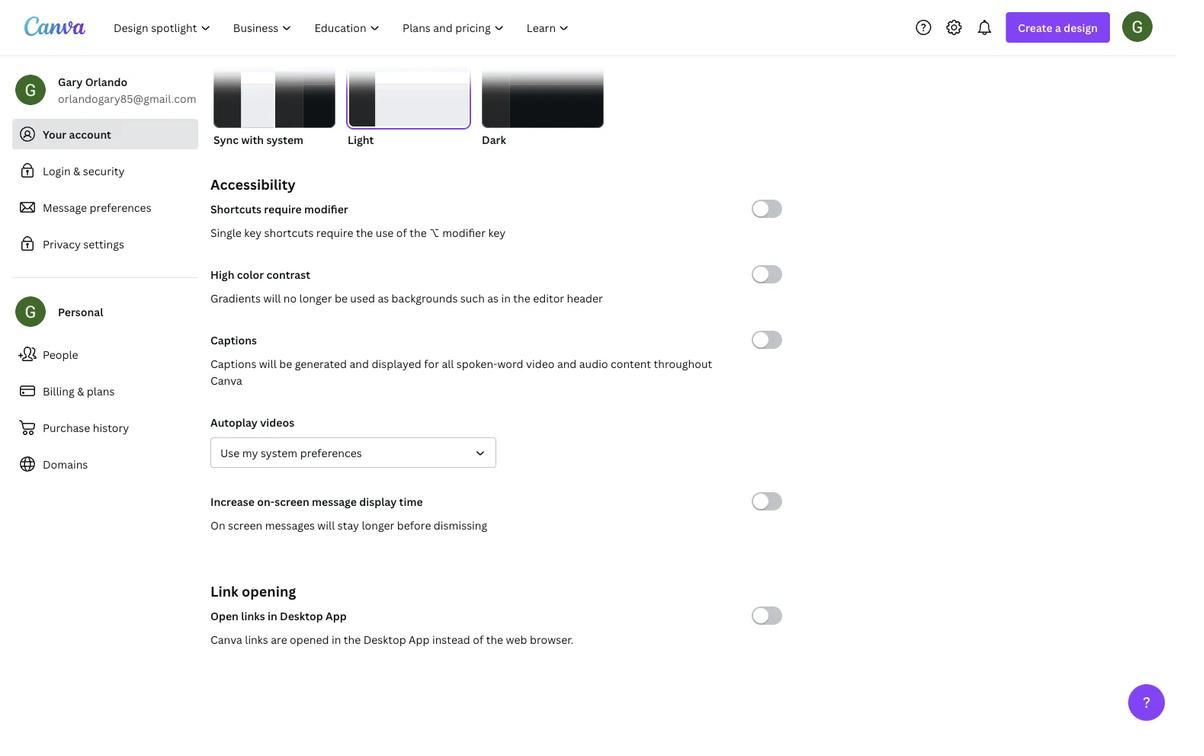 Task type: locate. For each thing, give the bounding box(es) containing it.
1 vertical spatial &
[[77, 384, 84, 399]]

and right video
[[557, 357, 577, 371]]

people
[[43, 347, 78, 362]]

screen down the increase
[[228, 518, 263, 533]]

1 vertical spatial captions
[[211, 357, 257, 371]]

in right such
[[501, 291, 511, 305]]

0 horizontal spatial preferences
[[90, 200, 152, 215]]

0 horizontal spatial in
[[268, 609, 277, 624]]

& right login
[[73, 164, 80, 178]]

0 vertical spatial of
[[397, 225, 407, 240]]

domains
[[43, 457, 88, 472]]

system right my
[[261, 446, 298, 460]]

display
[[359, 495, 397, 509]]

require up shortcuts
[[264, 202, 302, 216]]

Dark button
[[482, 59, 604, 148]]

plans
[[87, 384, 115, 399]]

dark
[[482, 132, 506, 147]]

0 horizontal spatial app
[[326, 609, 347, 624]]

desktop
[[280, 609, 323, 624], [364, 633, 406, 647]]

the left ⌥
[[410, 225, 427, 240]]

longer right no
[[299, 291, 332, 305]]

0 vertical spatial system
[[266, 132, 304, 147]]

before
[[397, 518, 431, 533]]

1 vertical spatial of
[[473, 633, 484, 647]]

key right "single"
[[244, 225, 262, 240]]

desktop left "instead"
[[364, 633, 406, 647]]

audio
[[580, 357, 608, 371]]

in
[[501, 291, 511, 305], [268, 609, 277, 624], [332, 633, 341, 647]]

will for be
[[259, 357, 277, 371]]

0 vertical spatial app
[[326, 609, 347, 624]]

messages
[[265, 518, 315, 533]]

videos
[[260, 415, 295, 430]]

1 horizontal spatial preferences
[[300, 446, 362, 460]]

key
[[244, 225, 262, 240], [488, 225, 506, 240]]

modifier right ⌥
[[443, 225, 486, 240]]

1 vertical spatial system
[[261, 446, 298, 460]]

preferences up the message
[[300, 446, 362, 460]]

increase
[[211, 495, 255, 509]]

single key shortcuts require the use of the ⌥ modifier key
[[211, 225, 506, 240]]

system inside sync with system button
[[266, 132, 304, 147]]

& left plans
[[77, 384, 84, 399]]

the
[[356, 225, 373, 240], [410, 225, 427, 240], [514, 291, 531, 305], [344, 633, 361, 647], [486, 633, 504, 647]]

0 vertical spatial screen
[[275, 495, 309, 509]]

0 vertical spatial captions
[[211, 333, 257, 347]]

canva down open
[[211, 633, 242, 647]]

light
[[348, 132, 374, 147]]

system inside use my system preferences button
[[261, 446, 298, 460]]

0 horizontal spatial be
[[279, 357, 292, 371]]

0 horizontal spatial modifier
[[304, 202, 348, 216]]

1 captions from the top
[[211, 333, 257, 347]]

1 horizontal spatial as
[[488, 291, 499, 305]]

0 vertical spatial &
[[73, 164, 80, 178]]

generated
[[295, 357, 347, 371]]

1 horizontal spatial modifier
[[443, 225, 486, 240]]

0 vertical spatial canva
[[211, 373, 242, 388]]

privacy
[[43, 237, 81, 251]]

domains link
[[12, 449, 198, 480]]

history
[[93, 421, 129, 435]]

1 vertical spatial screen
[[228, 518, 263, 533]]

Light button
[[348, 59, 470, 148]]

be
[[335, 291, 348, 305], [279, 357, 292, 371]]

& for login
[[73, 164, 80, 178]]

the left web
[[486, 633, 504, 647]]

use
[[376, 225, 394, 240]]

autoplay
[[211, 415, 258, 430]]

0 horizontal spatial key
[[244, 225, 262, 240]]

1 key from the left
[[244, 225, 262, 240]]

message preferences link
[[12, 192, 198, 223]]

1 vertical spatial will
[[259, 357, 277, 371]]

2 vertical spatial will
[[318, 518, 335, 533]]

purchase history
[[43, 421, 129, 435]]

as right such
[[488, 291, 499, 305]]

header
[[567, 291, 603, 305]]

2 and from the left
[[557, 357, 577, 371]]

shortcuts
[[211, 202, 262, 216]]

preferences up privacy settings link
[[90, 200, 152, 215]]

gary
[[58, 74, 83, 89]]

captions will be generated and displayed for all spoken-word video and audio content throughout canva
[[211, 357, 713, 388]]

captions
[[211, 333, 257, 347], [211, 357, 257, 371]]

content
[[611, 357, 651, 371]]

app up "opened" on the left bottom
[[326, 609, 347, 624]]

1 vertical spatial canva
[[211, 633, 242, 647]]

gary orlando orlandogary85@gmail.com
[[58, 74, 196, 106]]

1 canva from the top
[[211, 373, 242, 388]]

0 horizontal spatial as
[[378, 291, 389, 305]]

preferences inside use my system preferences button
[[300, 446, 362, 460]]

1 horizontal spatial in
[[332, 633, 341, 647]]

screen up "messages"
[[275, 495, 309, 509]]

longer down display
[[362, 518, 395, 533]]

video
[[526, 357, 555, 371]]

1 vertical spatial preferences
[[300, 446, 362, 460]]

open
[[211, 609, 239, 624]]

key right ⌥
[[488, 225, 506, 240]]

link
[[211, 582, 239, 601]]

links left are
[[245, 633, 268, 647]]

1 vertical spatial be
[[279, 357, 292, 371]]

1 horizontal spatial key
[[488, 225, 506, 240]]

with
[[241, 132, 264, 147]]

will
[[263, 291, 281, 305], [259, 357, 277, 371], [318, 518, 335, 533]]

app
[[326, 609, 347, 624], [409, 633, 430, 647]]

stay
[[338, 518, 359, 533]]

0 horizontal spatial of
[[397, 225, 407, 240]]

1 vertical spatial in
[[268, 609, 277, 624]]

captions down gradients
[[211, 333, 257, 347]]

in up are
[[268, 609, 277, 624]]

2 vertical spatial in
[[332, 633, 341, 647]]

captions for captions
[[211, 333, 257, 347]]

0 horizontal spatial and
[[350, 357, 369, 371]]

links down link opening
[[241, 609, 265, 624]]

create a design
[[1019, 20, 1098, 35]]

system right with
[[266, 132, 304, 147]]

will left generated
[[259, 357, 277, 371]]

sync
[[214, 132, 239, 147]]

system
[[266, 132, 304, 147], [261, 446, 298, 460]]

0 horizontal spatial longer
[[299, 291, 332, 305]]

2 as from the left
[[488, 291, 499, 305]]

0 vertical spatial will
[[263, 291, 281, 305]]

the left use
[[356, 225, 373, 240]]

will for no
[[263, 291, 281, 305]]

1 horizontal spatial app
[[409, 633, 430, 647]]

modifier up single key shortcuts require the use of the ⌥ modifier key
[[304, 202, 348, 216]]

links
[[241, 609, 265, 624], [245, 633, 268, 647]]

preferences
[[90, 200, 152, 215], [300, 446, 362, 460]]

& inside "link"
[[77, 384, 84, 399]]

1 vertical spatial modifier
[[443, 225, 486, 240]]

1 vertical spatial require
[[316, 225, 354, 240]]

message
[[312, 495, 357, 509]]

security
[[83, 164, 125, 178]]

no
[[284, 291, 297, 305]]

2 horizontal spatial in
[[501, 291, 511, 305]]

will left no
[[263, 291, 281, 305]]

as right used
[[378, 291, 389, 305]]

will left stay
[[318, 518, 335, 533]]

app left "instead"
[[409, 633, 430, 647]]

longer
[[299, 291, 332, 305], [362, 518, 395, 533]]

of right use
[[397, 225, 407, 240]]

use my system preferences
[[220, 446, 362, 460]]

desktop up "opened" on the left bottom
[[280, 609, 323, 624]]

Sync with system button
[[214, 59, 336, 148]]

in right "opened" on the left bottom
[[332, 633, 341, 647]]

shortcuts require modifier
[[211, 202, 348, 216]]

1 vertical spatial longer
[[362, 518, 395, 533]]

1 horizontal spatial require
[[316, 225, 354, 240]]

be inside captions will be generated and displayed for all spoken-word video and audio content throughout canva
[[279, 357, 292, 371]]

system for my
[[261, 446, 298, 460]]

and
[[350, 357, 369, 371], [557, 357, 577, 371]]

of
[[397, 225, 407, 240], [473, 633, 484, 647]]

0 horizontal spatial require
[[264, 202, 302, 216]]

the right "opened" on the left bottom
[[344, 633, 361, 647]]

captions up autoplay
[[211, 357, 257, 371]]

time
[[399, 495, 423, 509]]

your account link
[[12, 119, 198, 150]]

login & security
[[43, 164, 125, 178]]

and left displayed
[[350, 357, 369, 371]]

0 vertical spatial longer
[[299, 291, 332, 305]]

gradients
[[211, 291, 261, 305]]

0 vertical spatial desktop
[[280, 609, 323, 624]]

system for with
[[266, 132, 304, 147]]

billing
[[43, 384, 75, 399]]

0 vertical spatial require
[[264, 202, 302, 216]]

canva up autoplay
[[211, 373, 242, 388]]

on-
[[257, 495, 275, 509]]

0 horizontal spatial screen
[[228, 518, 263, 533]]

0 vertical spatial links
[[241, 609, 265, 624]]

the left editor
[[514, 291, 531, 305]]

web
[[506, 633, 527, 647]]

of right "instead"
[[473, 633, 484, 647]]

sync with system
[[214, 132, 304, 147]]

open links in desktop app
[[211, 609, 347, 624]]

links for are
[[245, 633, 268, 647]]

2 captions from the top
[[211, 357, 257, 371]]

screen
[[275, 495, 309, 509], [228, 518, 263, 533]]

0 vertical spatial modifier
[[304, 202, 348, 216]]

accessibility
[[211, 175, 296, 194]]

1 horizontal spatial of
[[473, 633, 484, 647]]

1 vertical spatial links
[[245, 633, 268, 647]]

0 horizontal spatial desktop
[[280, 609, 323, 624]]

create
[[1019, 20, 1053, 35]]

message preferences
[[43, 200, 152, 215]]

editor
[[533, 291, 565, 305]]

billing & plans
[[43, 384, 115, 399]]

&
[[73, 164, 80, 178], [77, 384, 84, 399]]

0 vertical spatial be
[[335, 291, 348, 305]]

use
[[220, 446, 240, 460]]

message
[[43, 200, 87, 215]]

1 horizontal spatial desktop
[[364, 633, 406, 647]]

0 vertical spatial preferences
[[90, 200, 152, 215]]

backgrounds
[[392, 291, 458, 305]]

will inside captions will be generated and displayed for all spoken-word video and audio content throughout canva
[[259, 357, 277, 371]]

require right shortcuts
[[316, 225, 354, 240]]

captions inside captions will be generated and displayed for all spoken-word video and audio content throughout canva
[[211, 357, 257, 371]]

be left generated
[[279, 357, 292, 371]]

modifier
[[304, 202, 348, 216], [443, 225, 486, 240]]

be left used
[[335, 291, 348, 305]]

canva links are opened in the desktop app instead of the web browser.
[[211, 633, 574, 647]]

1 horizontal spatial and
[[557, 357, 577, 371]]



Task type: describe. For each thing, give the bounding box(es) containing it.
privacy settings
[[43, 237, 124, 251]]

settings
[[83, 237, 124, 251]]

canva inside captions will be generated and displayed for all spoken-word video and audio content throughout canva
[[211, 373, 242, 388]]

your account
[[43, 127, 111, 141]]

orlando
[[85, 74, 128, 89]]

my
[[242, 446, 258, 460]]

contrast
[[267, 267, 310, 282]]

personal
[[58, 305, 103, 319]]

1 and from the left
[[350, 357, 369, 371]]

1 horizontal spatial longer
[[362, 518, 395, 533]]

1 as from the left
[[378, 291, 389, 305]]

design
[[1064, 20, 1098, 35]]

captions for captions will be generated and displayed for all spoken-word video and audio content throughout canva
[[211, 357, 257, 371]]

2 key from the left
[[488, 225, 506, 240]]

such
[[461, 291, 485, 305]]

1 vertical spatial desktop
[[364, 633, 406, 647]]

preferences inside the message preferences link
[[90, 200, 152, 215]]

links for in
[[241, 609, 265, 624]]

single
[[211, 225, 242, 240]]

privacy settings link
[[12, 229, 198, 259]]

dismissing
[[434, 518, 488, 533]]

login & security link
[[12, 156, 198, 186]]

browser.
[[530, 633, 574, 647]]

a
[[1056, 20, 1062, 35]]

0 vertical spatial in
[[501, 291, 511, 305]]

opened
[[290, 633, 329, 647]]

people link
[[12, 339, 198, 370]]

for
[[424, 357, 439, 371]]

create a design button
[[1006, 12, 1111, 43]]

throughout
[[654, 357, 713, 371]]

opening
[[242, 582, 296, 601]]

on screen messages will stay longer before dismissing
[[211, 518, 488, 533]]

high
[[211, 267, 235, 282]]

all
[[442, 357, 454, 371]]

used
[[350, 291, 375, 305]]

link opening
[[211, 582, 296, 601]]

billing & plans link
[[12, 376, 198, 407]]

orlandogary85@gmail.com
[[58, 91, 196, 106]]

displayed
[[372, 357, 422, 371]]

word
[[498, 357, 524, 371]]

1 vertical spatial app
[[409, 633, 430, 647]]

are
[[271, 633, 287, 647]]

login
[[43, 164, 71, 178]]

2 canva from the top
[[211, 633, 242, 647]]

on
[[211, 518, 226, 533]]

purchase history link
[[12, 413, 198, 443]]

your
[[43, 127, 67, 141]]

& for billing
[[77, 384, 84, 399]]

gradients will no longer be used as backgrounds such as in the editor header
[[211, 291, 603, 305]]

instead
[[432, 633, 470, 647]]

purchase
[[43, 421, 90, 435]]

Use my system preferences button
[[211, 438, 497, 468]]

color
[[237, 267, 264, 282]]

1 horizontal spatial be
[[335, 291, 348, 305]]

top level navigation element
[[104, 12, 582, 43]]

shortcuts
[[264, 225, 314, 240]]

high color contrast
[[211, 267, 310, 282]]

spoken-
[[457, 357, 498, 371]]

gary orlando image
[[1123, 11, 1153, 42]]

⌥
[[430, 225, 440, 240]]

1 horizontal spatial screen
[[275, 495, 309, 509]]

increase on-screen message display time
[[211, 495, 423, 509]]

account
[[69, 127, 111, 141]]

autoplay videos
[[211, 415, 295, 430]]



Task type: vqa. For each thing, say whether or not it's contained in the screenshot.
with SYSTEM
yes



